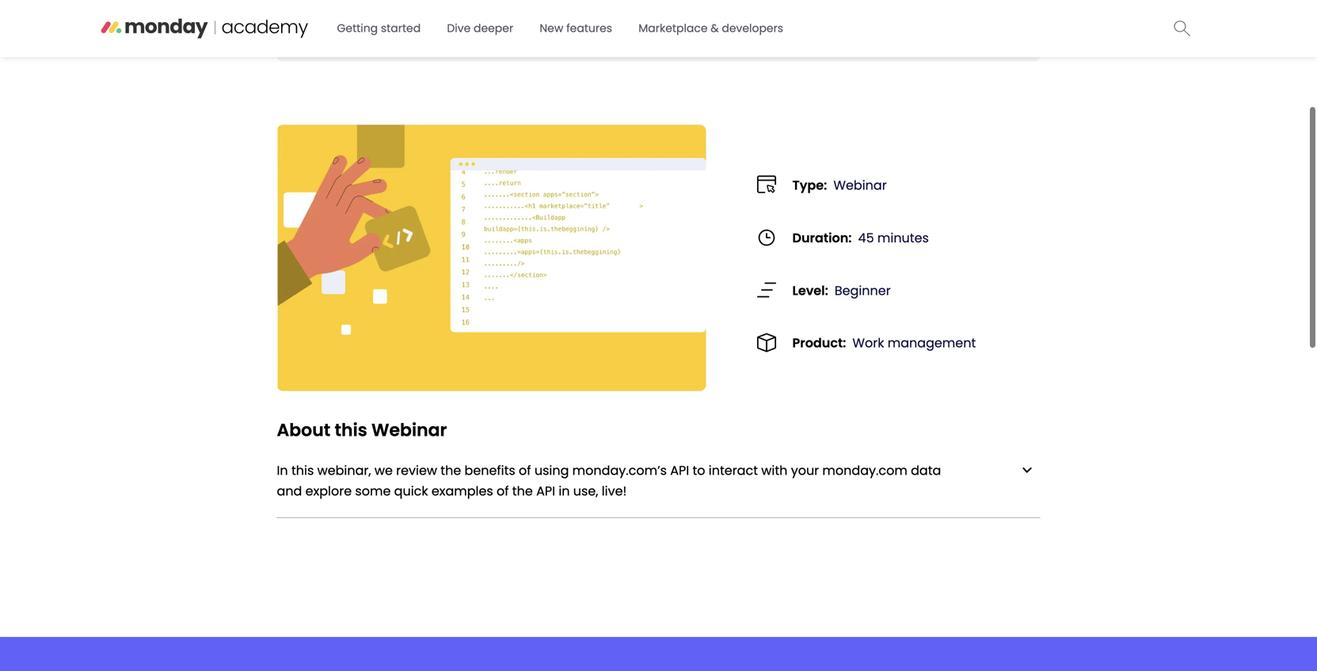 Task type: vqa. For each thing, say whether or not it's contained in the screenshot.
some
yes



Task type: describe. For each thing, give the bounding box(es) containing it.
new
[[540, 21, 564, 36]]

dive
[[447, 21, 471, 36]]

interact
[[709, 462, 758, 479]]

dive deeper link
[[438, 14, 523, 42]]

monday.com logo image
[[1023, 467, 1033, 473]]

your
[[791, 462, 819, 479]]

marketplace & developers link
[[629, 14, 793, 42]]

to
[[693, 462, 706, 479]]

academy logo image
[[100, 12, 324, 40]]

started
[[381, 21, 421, 36]]

quick
[[394, 482, 428, 500]]

developers
[[722, 21, 784, 36]]

product:
[[793, 334, 847, 352]]

use,
[[573, 482, 599, 500]]

data
[[911, 462, 942, 479]]

0 horizontal spatial api
[[536, 482, 555, 500]]

new features link
[[530, 14, 622, 42]]

explore
[[306, 482, 352, 500]]

with
[[762, 462, 788, 479]]

examples
[[432, 482, 493, 500]]

deeper
[[474, 21, 514, 36]]

enrolled
[[464, 7, 516, 25]]

getting started
[[337, 21, 421, 36]]

1 horizontal spatial the
[[512, 482, 533, 500]]

this for in
[[292, 462, 314, 479]]

we
[[375, 462, 393, 479]]

1 horizontal spatial webinar
[[834, 176, 887, 194]]

getting
[[337, 21, 378, 36]]

level:
[[793, 281, 829, 299]]

45
[[859, 229, 874, 247]]

dive deeper
[[447, 21, 514, 36]]

using
[[535, 462, 569, 479]]

this for about
[[335, 418, 367, 442]]

marketplace
[[639, 21, 708, 36]]

about this webinar
[[277, 418, 447, 442]]

new features
[[540, 21, 613, 36]]

work
[[853, 334, 885, 352]]



Task type: locate. For each thing, give the bounding box(es) containing it.
webinar,
[[317, 462, 371, 479]]

1 vertical spatial of
[[497, 482, 509, 500]]

live!
[[602, 482, 627, 500]]

0 horizontal spatial webinar
[[372, 418, 447, 442]]

monday.com
[[823, 462, 908, 479]]

webinar right type:
[[834, 176, 887, 194]]

0 vertical spatial of
[[519, 462, 531, 479]]

in
[[559, 482, 570, 500]]

and
[[277, 482, 302, 500]]

1 horizontal spatial of
[[519, 462, 531, 479]]

about
[[277, 418, 331, 442]]

1 vertical spatial this
[[292, 462, 314, 479]]

0 horizontal spatial this
[[292, 462, 314, 479]]

0 horizontal spatial of
[[497, 482, 509, 500]]

0 vertical spatial this
[[335, 418, 367, 442]]

api left in
[[536, 482, 555, 500]]

review
[[396, 462, 437, 479]]

of down benefits
[[497, 482, 509, 500]]

the
[[441, 462, 461, 479], [512, 482, 533, 500]]

management
[[888, 334, 976, 352]]

0 vertical spatial the
[[441, 462, 461, 479]]

search logo image
[[1175, 20, 1191, 36]]

1 vertical spatial the
[[512, 482, 533, 500]]

0 vertical spatial api
[[670, 462, 689, 479]]

0 vertical spatial webinar
[[834, 176, 887, 194]]

webinar up the review
[[372, 418, 447, 442]]

of left using
[[519, 462, 531, 479]]

of
[[519, 462, 531, 479], [497, 482, 509, 500]]

in this webinar, we review the benefits of using monday.com's api to interact with your monday.com data and explore some quick examples of the api in use, live!
[[277, 462, 942, 500]]

duration: 45 minutes
[[793, 229, 929, 247]]

&
[[711, 21, 719, 36]]

api left to
[[670, 462, 689, 479]]

features
[[567, 21, 613, 36]]

this inside the in this webinar, we review the benefits of using monday.com's api to interact with your monday.com data and explore some quick examples of the api in use, live!
[[292, 462, 314, 479]]

level: beginner
[[793, 281, 891, 299]]

in
[[277, 462, 288, 479]]

benefits
[[465, 462, 516, 479]]

duration:
[[793, 229, 852, 247]]

webinar
[[834, 176, 887, 194], [372, 418, 447, 442]]

api
[[670, 462, 689, 479], [536, 482, 555, 500]]

the down benefits
[[512, 482, 533, 500]]

not enrolled
[[439, 7, 516, 25]]

1 horizontal spatial api
[[670, 462, 689, 479]]

this up webinar,
[[335, 418, 367, 442]]

this right the in
[[292, 462, 314, 479]]

1 vertical spatial webinar
[[372, 418, 447, 442]]

1 horizontal spatial this
[[335, 418, 367, 442]]

the up examples
[[441, 462, 461, 479]]

not
[[439, 7, 461, 25]]

marketplace & developers
[[639, 21, 784, 36]]

monday.com's
[[573, 462, 667, 479]]

getting started link
[[328, 14, 430, 42]]

1 vertical spatial api
[[536, 482, 555, 500]]

type:
[[793, 176, 827, 194]]

product: work management
[[793, 334, 976, 352]]

this
[[335, 418, 367, 442], [292, 462, 314, 479]]

some
[[355, 482, 391, 500]]

0 horizontal spatial the
[[441, 462, 461, 479]]

beginner
[[835, 281, 891, 299]]

minutes
[[878, 229, 929, 247]]

type: webinar
[[793, 176, 887, 194]]



